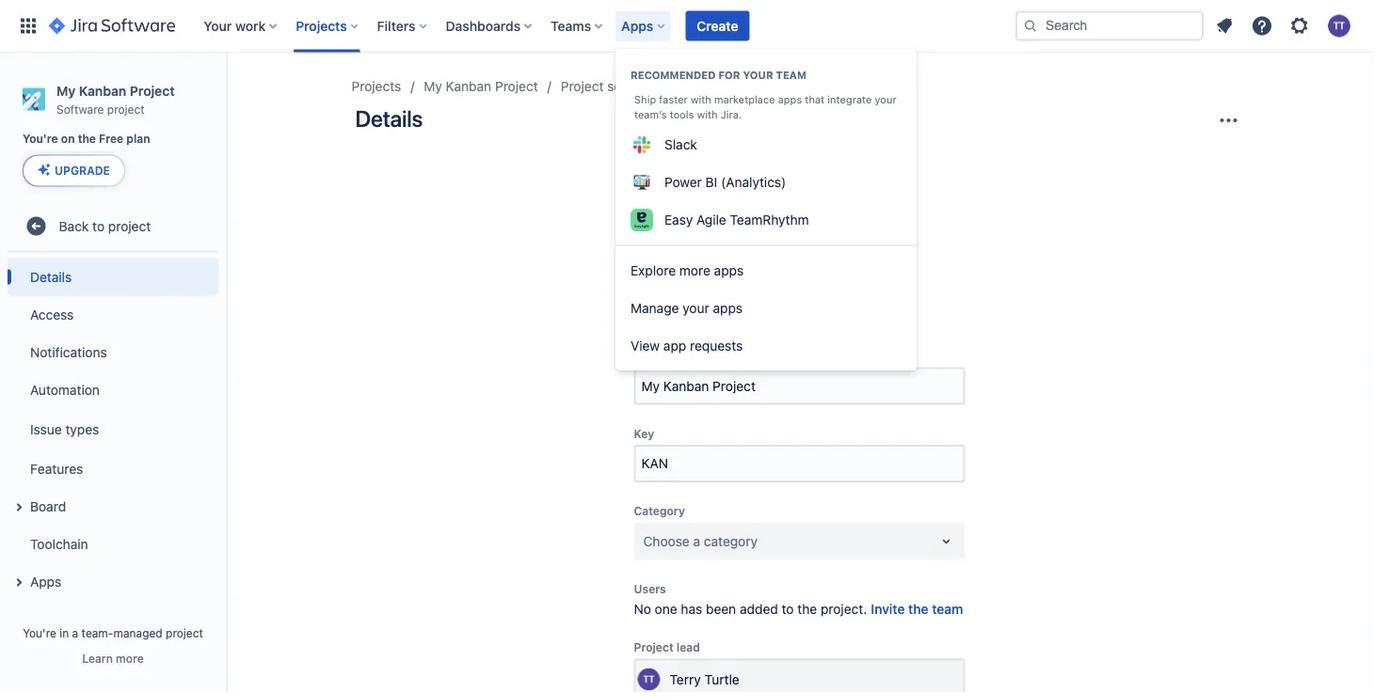 Task type: describe. For each thing, give the bounding box(es) containing it.
one
[[655, 602, 677, 617]]

1 vertical spatial with
[[697, 109, 718, 121]]

board button
[[8, 488, 218, 526]]

create button
[[686, 11, 750, 41]]

team's
[[634, 109, 667, 121]]

dashboards button
[[440, 11, 539, 41]]

teams
[[551, 18, 591, 33]]

invite the team button
[[871, 600, 963, 619]]

users
[[634, 583, 666, 596]]

settings image
[[1289, 15, 1311, 37]]

turtle
[[705, 672, 740, 688]]

my for my kanban project software project
[[56, 83, 76, 98]]

teamrhythm
[[730, 212, 809, 228]]

features
[[30, 461, 83, 477]]

features link
[[8, 450, 218, 488]]

issue types
[[30, 422, 99, 437]]

added
[[740, 602, 778, 617]]

appswitcher icon image
[[17, 15, 40, 37]]

terry turtle
[[670, 672, 740, 688]]

details inside details link
[[30, 269, 72, 285]]

Name field
[[636, 369, 963, 403]]

project lead
[[634, 641, 700, 655]]

project settings
[[561, 79, 656, 94]]

0 vertical spatial details
[[355, 105, 423, 132]]

1 horizontal spatial a
[[693, 534, 700, 549]]

work
[[235, 18, 266, 33]]

Category text field
[[643, 532, 647, 551]]

my kanban project link
[[424, 75, 538, 98]]

invite
[[871, 602, 905, 617]]

project up "terry turtle" image
[[634, 641, 674, 655]]

slackforatlassianapp logo image
[[631, 134, 653, 156]]

free
[[99, 132, 123, 146]]

1 horizontal spatial your
[[743, 69, 773, 81]]

projects for projects dropdown button
[[296, 18, 347, 33]]

users element
[[634, 600, 965, 619]]

my kanban project
[[424, 79, 538, 94]]

(analytics)
[[721, 175, 786, 190]]

team inside users no one has been added to the project. invite the team
[[932, 602, 963, 617]]

your work
[[204, 18, 266, 33]]

types
[[65, 422, 99, 437]]

more for explore
[[679, 263, 711, 279]]

0 horizontal spatial team
[[776, 69, 807, 81]]

ship
[[634, 94, 656, 106]]

you're in a team-managed project
[[23, 627, 203, 640]]

toolchain link
[[8, 526, 218, 563]]

group containing details
[[8, 253, 218, 606]]

jira.
[[721, 109, 742, 121]]

learn
[[82, 652, 113, 665]]

project inside 'link'
[[108, 218, 151, 234]]

filters button
[[371, 11, 434, 41]]

your
[[204, 18, 232, 33]]

in
[[60, 627, 69, 640]]

manage your apps
[[631, 301, 743, 316]]

software
[[56, 102, 104, 116]]

for
[[719, 69, 740, 81]]

that
[[805, 94, 825, 106]]

ship faster with marketplace apps that integrate your team's tools with jira.
[[634, 94, 897, 121]]

managed
[[113, 627, 163, 640]]

tools
[[670, 109, 694, 121]]

back to project
[[59, 218, 151, 234]]

expand image for apps
[[8, 572, 30, 594]]

power bi (analytics)
[[665, 175, 786, 190]]

view app requests link
[[616, 328, 917, 365]]

my kanban project software project
[[56, 83, 175, 116]]

your profile and settings image
[[1328, 15, 1351, 37]]

users no one has been added to the project. invite the team
[[634, 583, 963, 617]]

more for learn
[[116, 652, 144, 665]]

issue types link
[[8, 409, 218, 450]]

notifications image
[[1213, 15, 1236, 37]]

0 vertical spatial with
[[691, 94, 711, 106]]

kanban for my kanban project
[[446, 79, 492, 94]]

teams button
[[545, 11, 610, 41]]

projects for projects link
[[352, 79, 401, 94]]

your inside 'link'
[[683, 301, 709, 316]]

0 horizontal spatial the
[[78, 132, 96, 146]]

easy
[[665, 212, 693, 228]]

to inside 'link'
[[92, 218, 105, 234]]

requests
[[690, 338, 743, 354]]

2 horizontal spatial the
[[908, 602, 929, 617]]

upgrade button
[[24, 156, 124, 186]]

app
[[664, 338, 686, 354]]

0 horizontal spatial a
[[72, 627, 78, 640]]

terry turtle image
[[638, 669, 660, 691]]

easy agile teamrhythm link
[[616, 201, 917, 239]]

toolchain
[[30, 536, 88, 552]]

easyagile logo image
[[631, 209, 653, 232]]

recommended for your team
[[631, 69, 807, 81]]

your inside ship faster with marketplace apps that integrate your team's tools with jira.
[[875, 94, 897, 106]]

slack link
[[616, 126, 917, 164]]

bi
[[706, 175, 717, 190]]

name
[[634, 350, 666, 363]]

no
[[634, 602, 651, 617]]

expand image for board
[[8, 496, 30, 519]]

issue
[[30, 422, 62, 437]]

project settings link
[[561, 75, 656, 98]]

apps button
[[8, 563, 218, 601]]

project inside "my kanban project software project"
[[107, 102, 145, 116]]

category
[[704, 534, 758, 549]]

powerbi logo image
[[631, 171, 653, 194]]



Task type: locate. For each thing, give the bounding box(es) containing it.
1 horizontal spatial details
[[355, 105, 423, 132]]

a
[[693, 534, 700, 549], [72, 627, 78, 640]]

on
[[61, 132, 75, 146]]

0 horizontal spatial more
[[116, 652, 144, 665]]

key
[[634, 427, 654, 440]]

project
[[107, 102, 145, 116], [108, 218, 151, 234], [166, 627, 203, 640]]

with left 'jira.'
[[697, 109, 718, 121]]

slack
[[665, 137, 697, 152]]

the right invite
[[908, 602, 929, 617]]

project inside "my kanban project software project"
[[130, 83, 175, 98]]

0 vertical spatial team
[[776, 69, 807, 81]]

expand image down features
[[8, 496, 30, 519]]

explore more apps
[[631, 263, 744, 279]]

my
[[424, 79, 442, 94], [56, 83, 76, 98]]

help image
[[1251, 15, 1274, 37]]

apps
[[621, 18, 654, 33], [30, 574, 61, 590]]

terry
[[670, 672, 701, 688]]

1 horizontal spatial to
[[782, 602, 794, 617]]

kanban down dashboards
[[446, 79, 492, 94]]

my right projects link
[[424, 79, 442, 94]]

dashboards
[[446, 18, 521, 33]]

Key field
[[636, 447, 963, 481]]

project left settings
[[561, 79, 604, 94]]

manage
[[631, 301, 679, 316]]

1 vertical spatial apps
[[30, 574, 61, 590]]

search image
[[1023, 18, 1038, 33]]

apps
[[778, 94, 802, 106], [714, 263, 744, 279], [713, 301, 743, 316]]

apps for explore more apps
[[714, 263, 744, 279]]

group containing slack
[[616, 49, 917, 245]]

expand image down toolchain
[[8, 572, 30, 594]]

been
[[706, 602, 736, 617]]

expand image
[[8, 496, 30, 519], [8, 572, 30, 594]]

projects right "work"
[[296, 18, 347, 33]]

project up "plan"
[[130, 83, 175, 98]]

learn more button
[[82, 651, 144, 666]]

1 vertical spatial you're
[[23, 627, 56, 640]]

more down managed on the bottom left
[[116, 652, 144, 665]]

learn more
[[82, 652, 144, 665]]

1 vertical spatial team
[[932, 602, 963, 617]]

apps for manage your apps
[[713, 301, 743, 316]]

notifications link
[[8, 334, 218, 371]]

recommended
[[631, 69, 716, 81]]

you're for you're in a team-managed project
[[23, 627, 56, 640]]

Search field
[[1016, 11, 1204, 41]]

explore
[[631, 263, 676, 279]]

project up details link
[[108, 218, 151, 234]]

notifications
[[30, 344, 107, 360]]

choose a category
[[643, 534, 758, 549]]

your up marketplace
[[743, 69, 773, 81]]

faster
[[659, 94, 688, 106]]

project down primary element
[[495, 79, 538, 94]]

choose
[[643, 534, 690, 549]]

upgrade
[[55, 164, 110, 177]]

filters
[[377, 18, 416, 33]]

details
[[355, 105, 423, 132], [30, 269, 72, 285]]

project.
[[821, 602, 867, 617]]

jira software image
[[49, 15, 175, 37], [49, 15, 175, 37]]

my up software
[[56, 83, 76, 98]]

1 horizontal spatial projects
[[352, 79, 401, 94]]

0 horizontal spatial to
[[92, 218, 105, 234]]

2 expand image from the top
[[8, 572, 30, 594]]

project right managed on the bottom left
[[166, 627, 203, 640]]

0 horizontal spatial group
[[8, 253, 218, 606]]

create
[[697, 18, 738, 33]]

apps down toolchain
[[30, 574, 61, 590]]

view app requests
[[631, 338, 743, 354]]

has
[[681, 602, 702, 617]]

board
[[30, 499, 66, 514]]

marketplace
[[714, 94, 775, 106]]

a right the in
[[72, 627, 78, 640]]

more inside button
[[116, 652, 144, 665]]

open image
[[935, 530, 958, 553]]

view
[[631, 338, 660, 354]]

details link
[[8, 258, 218, 296]]

my inside "my kanban project software project"
[[56, 83, 76, 98]]

integrate
[[828, 94, 872, 106]]

0 horizontal spatial projects
[[296, 18, 347, 33]]

0 vertical spatial apps
[[778, 94, 802, 106]]

apps inside ship faster with marketplace apps that integrate your team's tools with jira.
[[778, 94, 802, 106]]

0 horizontal spatial details
[[30, 269, 72, 285]]

details up access
[[30, 269, 72, 285]]

0 vertical spatial more
[[679, 263, 711, 279]]

access link
[[8, 296, 218, 334]]

0 horizontal spatial kanban
[[79, 83, 126, 98]]

banner containing your work
[[0, 0, 1373, 53]]

kanban
[[446, 79, 492, 94], [79, 83, 126, 98]]

1 expand image from the top
[[8, 496, 30, 519]]

you're for you're on the free plan
[[23, 132, 58, 146]]

0 horizontal spatial apps
[[30, 574, 61, 590]]

apps left that
[[778, 94, 802, 106]]

0 vertical spatial group
[[616, 49, 917, 245]]

kanban inside "my kanban project software project"
[[79, 83, 126, 98]]

1 horizontal spatial more
[[679, 263, 711, 279]]

1 vertical spatial details
[[30, 269, 72, 285]]

0 vertical spatial to
[[92, 218, 105, 234]]

1 horizontal spatial my
[[424, 79, 442, 94]]

project inside 'link'
[[561, 79, 604, 94]]

the left project.
[[798, 602, 817, 617]]

more
[[679, 263, 711, 279], [116, 652, 144, 665]]

apps inside button
[[30, 574, 61, 590]]

your right integrate
[[875, 94, 897, 106]]

0 horizontal spatial your
[[683, 301, 709, 316]]

easy agile teamrhythm
[[665, 212, 809, 228]]

kanban up software
[[79, 83, 126, 98]]

2 vertical spatial your
[[683, 301, 709, 316]]

team
[[776, 69, 807, 81], [932, 602, 963, 617]]

access
[[30, 307, 74, 322]]

1 horizontal spatial apps
[[621, 18, 654, 33]]

apps right teams dropdown button
[[621, 18, 654, 33]]

explore more apps link
[[616, 252, 917, 290]]

group
[[616, 49, 917, 245], [8, 253, 218, 606]]

projects inside dropdown button
[[296, 18, 347, 33]]

settings
[[607, 79, 656, 94]]

power
[[665, 175, 702, 190]]

you're on the free plan
[[23, 132, 150, 146]]

2 vertical spatial project
[[166, 627, 203, 640]]

2 you're from the top
[[23, 627, 56, 640]]

your work button
[[198, 11, 284, 41]]

more image
[[1218, 109, 1240, 132]]

your
[[743, 69, 773, 81], [875, 94, 897, 106], [683, 301, 709, 316]]

projects down filters
[[352, 79, 401, 94]]

0 vertical spatial projects
[[296, 18, 347, 33]]

project up "plan"
[[107, 102, 145, 116]]

projects link
[[352, 75, 401, 98]]

with up tools
[[691, 94, 711, 106]]

1 vertical spatial apps
[[714, 263, 744, 279]]

manage your apps link
[[616, 290, 917, 328]]

1 vertical spatial expand image
[[8, 572, 30, 594]]

you're left on
[[23, 132, 58, 146]]

expand image inside apps button
[[8, 572, 30, 594]]

primary element
[[11, 0, 1016, 52]]

with
[[691, 94, 711, 106], [697, 109, 718, 121]]

2 horizontal spatial your
[[875, 94, 897, 106]]

back to project link
[[8, 207, 218, 245]]

apps inside 'link'
[[713, 301, 743, 316]]

sidebar navigation image
[[205, 75, 247, 113]]

lead
[[677, 641, 700, 655]]

my for my kanban project
[[424, 79, 442, 94]]

to right back
[[92, 218, 105, 234]]

the right on
[[78, 132, 96, 146]]

apps down "easy agile teamrhythm"
[[714, 263, 744, 279]]

to right 'added'
[[782, 602, 794, 617]]

1 horizontal spatial the
[[798, 602, 817, 617]]

0 horizontal spatial my
[[56, 83, 76, 98]]

1 vertical spatial to
[[782, 602, 794, 617]]

project
[[495, 79, 538, 94], [561, 79, 604, 94], [130, 83, 175, 98], [634, 641, 674, 655]]

1 vertical spatial a
[[72, 627, 78, 640]]

expand image inside the board button
[[8, 496, 30, 519]]

category
[[634, 505, 685, 518]]

apps inside dropdown button
[[621, 18, 654, 33]]

0 vertical spatial expand image
[[8, 496, 30, 519]]

1 vertical spatial your
[[875, 94, 897, 106]]

apps button
[[616, 11, 672, 41]]

2 vertical spatial apps
[[713, 301, 743, 316]]

1 vertical spatial projects
[[352, 79, 401, 94]]

back
[[59, 218, 89, 234]]

1 horizontal spatial kanban
[[446, 79, 492, 94]]

0 vertical spatial a
[[693, 534, 700, 549]]

apps up requests
[[713, 301, 743, 316]]

team-
[[82, 627, 113, 640]]

details down projects link
[[355, 105, 423, 132]]

you're left the in
[[23, 627, 56, 640]]

agile
[[697, 212, 726, 228]]

1 vertical spatial group
[[8, 253, 218, 606]]

0 vertical spatial apps
[[621, 18, 654, 33]]

banner
[[0, 0, 1373, 53]]

0 vertical spatial you're
[[23, 132, 58, 146]]

0 vertical spatial project
[[107, 102, 145, 116]]

kanban for my kanban project software project
[[79, 83, 126, 98]]

automation
[[30, 382, 100, 398]]

automation link
[[8, 371, 218, 409]]

team right invite
[[932, 602, 963, 617]]

project avatar image
[[739, 158, 860, 279]]

1 you're from the top
[[23, 132, 58, 146]]

1 horizontal spatial group
[[616, 49, 917, 245]]

projects button
[[290, 11, 366, 41]]

to inside users no one has been added to the project. invite the team
[[782, 602, 794, 617]]

1 horizontal spatial team
[[932, 602, 963, 617]]

more up the manage your apps
[[679, 263, 711, 279]]

your down explore more apps
[[683, 301, 709, 316]]

0 vertical spatial your
[[743, 69, 773, 81]]

team up that
[[776, 69, 807, 81]]

1 vertical spatial more
[[116, 652, 144, 665]]

1 vertical spatial project
[[108, 218, 151, 234]]

a right 'choose'
[[693, 534, 700, 549]]



Task type: vqa. For each thing, say whether or not it's contained in the screenshot.
Jira. in the right top of the page
yes



